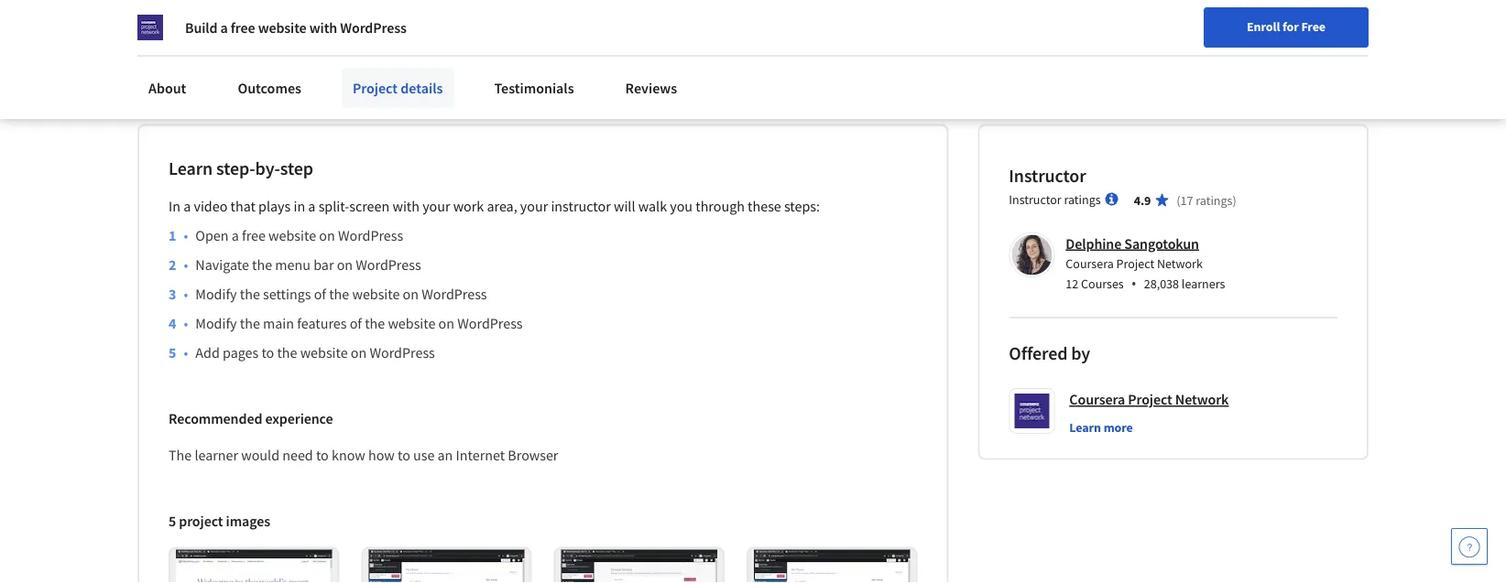 Task type: locate. For each thing, give the bounding box(es) containing it.
1 for from the left
[[151, 9, 172, 27]]

1 horizontal spatial ratings
[[1196, 192, 1232, 208]]

for left build
[[151, 9, 172, 27]]

project down delphine sangotokun link
[[1116, 256, 1154, 272]]

walk
[[638, 197, 667, 216]]

0 vertical spatial network
[[1157, 256, 1203, 272]]

read less
[[137, 76, 197, 93]]

1 horizontal spatial for
[[271, 9, 291, 27]]

3 click to expand item image from the left
[[561, 550, 717, 584]]

to left use
[[398, 447, 410, 465]]

1 vertical spatial project
[[1116, 256, 1154, 272]]

0 vertical spatial modify
[[195, 285, 237, 304]]

english button
[[1122, 37, 1232, 96]]

instructor for instructor
[[1009, 164, 1086, 187]]

project up more
[[1128, 391, 1172, 409]]

menu
[[275, 256, 311, 274]]

coursera image
[[22, 52, 138, 81]]

learn up in
[[169, 157, 213, 179]]

modify
[[195, 285, 237, 304], [195, 315, 237, 333]]

instructor up instructor ratings
[[1009, 164, 1086, 187]]

0 vertical spatial instructor
[[1009, 164, 1086, 187]]

1 instructor from the top
[[1009, 164, 1086, 187]]

0 horizontal spatial learn
[[169, 157, 213, 179]]

0 vertical spatial with
[[309, 18, 337, 37]]

will
[[614, 197, 635, 216]]

wordpress
[[340, 18, 407, 37], [338, 227, 403, 245], [356, 256, 421, 274], [422, 285, 487, 304], [457, 315, 523, 333], [370, 344, 435, 362]]

about link
[[137, 68, 197, 108]]

a
[[220, 18, 228, 37], [183, 197, 191, 216], [308, 197, 316, 216], [231, 227, 239, 245]]

career
[[1024, 58, 1059, 74]]

0 horizontal spatial of
[[314, 285, 326, 304]]

your right find
[[971, 58, 995, 74]]

project
[[353, 79, 398, 97], [1116, 256, 1154, 272], [1128, 391, 1172, 409]]

3 for from the left
[[395, 9, 415, 27]]

• for • navigate the menu bar on wordpress
[[184, 256, 188, 274]]

1 horizontal spatial of
[[350, 315, 362, 333]]

project details link
[[342, 68, 454, 108]]

1 modify from the top
[[195, 285, 237, 304]]

2 horizontal spatial to
[[398, 447, 410, 465]]

of up features
[[314, 285, 326, 304]]

for businesses
[[151, 9, 242, 27]]

4 click to expand item image from the left
[[754, 550, 910, 584]]

learn left more
[[1069, 419, 1101, 436]]

project left details
[[353, 79, 398, 97]]

1 vertical spatial instructor
[[1009, 191, 1061, 207]]

read
[[137, 76, 169, 93]]

delphine sangotokun link
[[1066, 234, 1199, 253]]

to right pages
[[261, 344, 274, 362]]

plays
[[258, 197, 291, 216]]

2 click to expand item image from the left
[[369, 550, 525, 584]]

your left the work
[[422, 197, 450, 216]]

ratings right 17
[[1196, 192, 1232, 208]]

modify down the navigate
[[195, 285, 237, 304]]

ratings up delphine
[[1064, 191, 1101, 207]]

the left menu
[[252, 256, 272, 274]]

coursera project network
[[1069, 391, 1229, 409]]

2 instructor from the top
[[1009, 191, 1061, 207]]

the left main
[[240, 315, 260, 333]]

coursera up 'learn more' button
[[1069, 391, 1125, 409]]

the learner would need to know how to use an internet browser
[[169, 447, 558, 465]]

2 for from the left
[[271, 9, 291, 27]]

find your new career link
[[935, 55, 1068, 78]]

for up project details link in the left top of the page
[[395, 9, 415, 27]]

in
[[169, 197, 180, 216]]

free down the that
[[242, 227, 266, 245]]

internet
[[456, 447, 505, 465]]

0 horizontal spatial for
[[151, 9, 172, 27]]

read less button
[[137, 75, 197, 94]]

• modify the settings of the website on wordpress
[[184, 285, 487, 304]]

instructor
[[1009, 164, 1086, 187], [1009, 191, 1061, 207]]

2 horizontal spatial for
[[395, 9, 415, 27]]

instructor for instructor ratings
[[1009, 191, 1061, 207]]

None search field
[[261, 48, 701, 85]]

1 vertical spatial learn
[[1069, 419, 1101, 436]]

•
[[184, 227, 188, 245], [184, 256, 188, 274], [1131, 274, 1137, 294], [184, 285, 188, 304], [184, 315, 188, 333], [184, 344, 188, 362]]

to
[[261, 344, 274, 362], [316, 447, 329, 465], [398, 447, 410, 465]]

for for universities
[[271, 9, 291, 27]]

features
[[297, 315, 347, 333]]

1 vertical spatial modify
[[195, 315, 237, 333]]

0 vertical spatial learn
[[169, 157, 213, 179]]

1 vertical spatial network
[[1175, 391, 1229, 409]]

• for • modify the main features of the website on wordpress
[[184, 315, 188, 333]]

with
[[309, 18, 337, 37], [392, 197, 420, 216]]

learn
[[169, 157, 213, 179], [1069, 419, 1101, 436]]

area,
[[487, 197, 517, 216]]

steps:
[[784, 197, 820, 216]]

• for • add pages to the website on wordpress
[[184, 344, 188, 362]]

would
[[241, 447, 279, 465]]

of right features
[[350, 315, 362, 333]]

experience
[[265, 410, 333, 428]]

for
[[151, 9, 172, 27], [271, 9, 291, 27], [395, 9, 415, 27]]

pages
[[223, 344, 259, 362]]

• add pages to the website on wordpress
[[184, 344, 435, 362]]

modify for modify the main features of the website on wordpress
[[195, 315, 237, 333]]

your right area,
[[520, 197, 548, 216]]

screen
[[349, 197, 390, 216]]

learn for learn step-by-step
[[169, 157, 213, 179]]

1 click to expand item image from the left
[[176, 550, 332, 584]]

1 vertical spatial of
[[350, 315, 362, 333]]

to right need
[[316, 447, 329, 465]]

of
[[314, 285, 326, 304], [350, 315, 362, 333]]

enroll for free
[[1247, 18, 1326, 35]]

banner navigation
[[15, 0, 515, 37]]

project inside delphine sangotokun coursera project network 12 courses • 28,038 learners
[[1116, 256, 1154, 272]]

1 horizontal spatial with
[[392, 197, 420, 216]]

2 vertical spatial project
[[1128, 391, 1172, 409]]

instructor ratings
[[1009, 191, 1101, 207]]

coursera project network image
[[137, 15, 163, 40]]

instructor up delphine sangotokun icon
[[1009, 191, 1061, 207]]

learn inside button
[[1069, 419, 1101, 436]]

coursera
[[1066, 256, 1114, 272], [1069, 391, 1125, 409]]

4.9
[[1134, 192, 1151, 208]]

on
[[319, 227, 335, 245], [337, 256, 353, 274], [403, 285, 419, 304], [438, 315, 454, 333], [351, 344, 367, 362]]

how
[[368, 447, 395, 465]]

your
[[971, 58, 995, 74], [422, 197, 450, 216], [520, 197, 548, 216]]

coursera inside delphine sangotokun coursera project network 12 courses • 28,038 learners
[[1066, 256, 1114, 272]]

by
[[1071, 342, 1090, 365]]

for link
[[388, 0, 508, 37]]

0 vertical spatial project
[[353, 79, 398, 97]]

click to expand item image
[[176, 550, 332, 584], [369, 550, 525, 584], [561, 550, 717, 584], [754, 550, 910, 584]]

2 modify from the top
[[195, 315, 237, 333]]

0 horizontal spatial with
[[309, 18, 337, 37]]

shopping cart: 1 item image
[[1078, 50, 1112, 80]]

project details
[[353, 79, 443, 97]]

step-
[[216, 157, 255, 179]]

0 vertical spatial coursera
[[1066, 256, 1114, 272]]

courses
[[1081, 276, 1124, 292]]

for left universities
[[271, 9, 291, 27]]

delphine
[[1066, 234, 1121, 253]]

outcomes
[[238, 79, 301, 97]]

main
[[263, 315, 294, 333]]

coursera down delphine
[[1066, 256, 1114, 272]]

find your new career
[[944, 58, 1059, 74]]

modify up add on the bottom left of page
[[195, 315, 237, 333]]

businesses
[[174, 9, 242, 27]]

website down • modify the settings of the website on wordpress at left
[[388, 315, 436, 333]]

• for • open a free website on wordpress
[[184, 227, 188, 245]]

split-
[[318, 197, 349, 216]]

17
[[1180, 192, 1193, 208]]

free right build
[[231, 18, 255, 37]]

network
[[1157, 256, 1203, 272], [1175, 391, 1229, 409]]

the up • modify the main features of the website on wordpress
[[329, 285, 349, 304]]

2 horizontal spatial your
[[971, 58, 995, 74]]

testimonials
[[494, 79, 574, 97]]

1 horizontal spatial learn
[[1069, 419, 1101, 436]]

recommended
[[169, 410, 262, 428]]

project
[[179, 512, 223, 531]]

• for • modify the settings of the website on wordpress
[[184, 285, 188, 304]]



Task type: describe. For each thing, give the bounding box(es) containing it.
network inside coursera project network link
[[1175, 391, 1229, 409]]

in a video that plays in a split-screen with your work area, your instructor will walk you through these steps:
[[169, 197, 820, 216]]

in
[[294, 197, 305, 216]]

for for businesses
[[151, 9, 172, 27]]

add
[[195, 344, 220, 362]]

use
[[413, 447, 435, 465]]

images
[[226, 512, 270, 531]]

0 horizontal spatial your
[[422, 197, 450, 216]]

learn more
[[1069, 419, 1133, 436]]

the left settings
[[240, 285, 260, 304]]

need
[[282, 447, 313, 465]]

• modify the main features of the website on wordpress
[[184, 315, 523, 333]]

about
[[148, 79, 186, 97]]

bar
[[313, 256, 334, 274]]

delphine sangotokun image
[[1012, 235, 1052, 275]]

an
[[437, 447, 453, 465]]

website up • modify the main features of the website on wordpress
[[352, 285, 400, 304]]

• open a free website on wordpress
[[184, 227, 403, 245]]

0 horizontal spatial ratings
[[1064, 191, 1101, 207]]

1 vertical spatial coursera
[[1069, 391, 1125, 409]]

the down main
[[277, 344, 297, 362]]

the
[[169, 447, 192, 465]]

help center image
[[1458, 536, 1480, 558]]

english
[[1155, 57, 1199, 76]]

1 vertical spatial free
[[242, 227, 266, 245]]

learn step-by-step
[[169, 157, 313, 179]]

5 project images
[[169, 512, 270, 531]]

coursera project network link
[[1069, 388, 1229, 411]]

these
[[748, 197, 781, 216]]

1 horizontal spatial your
[[520, 197, 548, 216]]

recommended experience
[[169, 410, 333, 428]]

for
[[1282, 18, 1299, 35]]

1 vertical spatial with
[[392, 197, 420, 216]]

network inside delphine sangotokun coursera project network 12 courses • 28,038 learners
[[1157, 256, 1203, 272]]

more
[[1104, 419, 1133, 436]]

learners
[[1182, 276, 1225, 292]]

reviews link
[[614, 68, 688, 108]]

find
[[944, 58, 968, 74]]

offered
[[1009, 342, 1068, 365]]

navigate
[[195, 256, 249, 274]]

5
[[169, 512, 176, 531]]

modify for modify the settings of the website on wordpress
[[195, 285, 237, 304]]

step
[[280, 157, 313, 179]]

learner
[[195, 447, 238, 465]]

less
[[173, 76, 197, 93]]

for universities
[[271, 9, 366, 27]]

website up menu
[[269, 227, 316, 245]]

website down features
[[300, 344, 348, 362]]

by-
[[255, 157, 280, 179]]

build a free website with wordpress
[[185, 18, 407, 37]]

learn more button
[[1069, 418, 1133, 436]]

• navigate the menu bar on wordpress
[[184, 256, 421, 274]]

the down • modify the settings of the website on wordpress at left
[[365, 315, 385, 333]]

(
[[1177, 192, 1180, 208]]

• inside delphine sangotokun coursera project network 12 courses • 28,038 learners
[[1131, 274, 1137, 294]]

build
[[185, 18, 218, 37]]

outcomes link
[[227, 68, 312, 108]]

new
[[997, 58, 1021, 74]]

offered by
[[1009, 342, 1090, 365]]

enroll
[[1247, 18, 1280, 35]]

you
[[670, 197, 693, 216]]

browser
[[508, 447, 558, 465]]

know
[[332, 447, 365, 465]]

through
[[696, 197, 745, 216]]

enroll for free button
[[1204, 7, 1369, 48]]

reviews
[[625, 79, 677, 97]]

settings
[[263, 285, 311, 304]]

testimonials link
[[483, 68, 585, 108]]

sangotokun
[[1124, 234, 1199, 253]]

open
[[195, 227, 229, 245]]

0 horizontal spatial to
[[261, 344, 274, 362]]

free
[[1301, 18, 1326, 35]]

( 17 ratings )
[[1177, 192, 1236, 208]]

instructor
[[551, 197, 611, 216]]

learn for learn more
[[1069, 419, 1101, 436]]

website up outcomes
[[258, 18, 307, 37]]

0 vertical spatial of
[[314, 285, 326, 304]]

video
[[194, 197, 227, 216]]

delphine sangotokun coursera project network 12 courses • 28,038 learners
[[1066, 234, 1225, 294]]

0 vertical spatial free
[[231, 18, 255, 37]]

details
[[401, 79, 443, 97]]

28,038
[[1144, 276, 1179, 292]]

1 horizontal spatial to
[[316, 447, 329, 465]]

work
[[453, 197, 484, 216]]

that
[[230, 197, 255, 216]]

)
[[1232, 192, 1236, 208]]



Task type: vqa. For each thing, say whether or not it's contained in the screenshot.
For associated with Universities
yes



